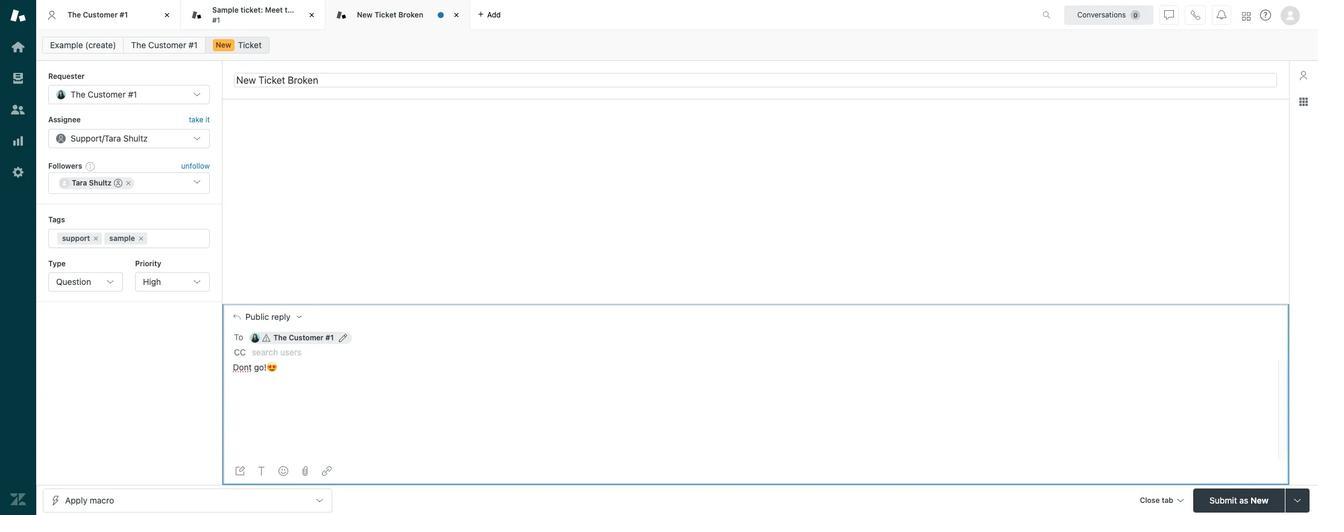 Task type: describe. For each thing, give the bounding box(es) containing it.
new ticket broken
[[357, 10, 423, 19]]

add button
[[470, 0, 508, 30]]

customer context image
[[1299, 71, 1308, 80]]

broken
[[398, 10, 423, 19]]

tara shultz
[[72, 179, 112, 188]]

close image inside the customer #1 tab
[[161, 9, 173, 21]]

macro
[[90, 495, 114, 506]]

take it button
[[189, 114, 210, 126]]

submit
[[1210, 495, 1237, 506]]

tara shultz option
[[58, 177, 134, 189]]

add attachment image
[[300, 467, 310, 476]]

Public reply composer text field
[[228, 360, 1275, 386]]

0 horizontal spatial remove image
[[92, 235, 100, 242]]

shultz inside assignee element
[[123, 133, 148, 143]]

format text image
[[257, 467, 267, 476]]

the inside tab
[[68, 10, 81, 19]]

apps image
[[1299, 97, 1308, 107]]

user is an agent image
[[114, 179, 122, 188]]

zendesk support image
[[10, 8, 26, 24]]

followers
[[48, 161, 82, 171]]

info on adding followers image
[[86, 162, 95, 171]]

public reply
[[245, 312, 291, 322]]

dont
[[233, 362, 252, 372]]

reply
[[271, 312, 291, 322]]

apply macro
[[65, 495, 114, 506]]

the right (create)
[[131, 40, 146, 50]]

question
[[56, 277, 91, 287]]

close tab button
[[1134, 489, 1188, 515]]

take it
[[189, 115, 210, 124]]

customer inside the secondary element
[[148, 40, 186, 50]]

secondary element
[[36, 33, 1318, 57]]

question button
[[48, 273, 123, 292]]

submit as new
[[1210, 495, 1269, 506]]

sample ticket: meet the ticket #1
[[212, 5, 318, 24]]

as
[[1239, 495, 1248, 506]]

2 vertical spatial new
[[1251, 495, 1269, 506]]

add
[[487, 10, 501, 19]]

ticket inside tab
[[375, 10, 396, 19]]

admin image
[[10, 165, 26, 180]]

tags
[[48, 215, 65, 224]]

main element
[[0, 0, 36, 516]]

go!😍️
[[254, 362, 277, 372]]

the customer #1 inside tab
[[68, 10, 128, 19]]

apply
[[65, 495, 87, 506]]

tara inside assignee element
[[104, 133, 121, 143]]

customer inside tab
[[83, 10, 118, 19]]

new for new
[[216, 40, 231, 49]]

unfollow
[[181, 162, 210, 171]]

sample
[[212, 5, 239, 15]]

ticket:
[[241, 5, 263, 15]]

meet
[[265, 5, 283, 15]]

assignee
[[48, 115, 81, 124]]

button displays agent's chat status as invisible. image
[[1164, 10, 1174, 20]]

add link (cmd k) image
[[322, 467, 332, 476]]

#1 inside the sample ticket: meet the ticket #1
[[212, 15, 220, 24]]

the customer #1 link
[[123, 37, 205, 54]]

close image inside new ticket broken tab
[[450, 9, 462, 21]]

dont go!😍️
[[233, 362, 277, 372]]

ticket
[[298, 5, 318, 15]]



Task type: locate. For each thing, give the bounding box(es) containing it.
support / tara shultz
[[71, 133, 148, 143]]

#1 inside the customer #1 link
[[189, 40, 198, 50]]

0 horizontal spatial ticket
[[238, 40, 262, 50]]

shultz
[[123, 133, 148, 143], [89, 179, 112, 188]]

edit user image
[[339, 334, 347, 342]]

close image up the customer #1 link
[[161, 9, 173, 21]]

assignee element
[[48, 129, 210, 148]]

close image
[[161, 9, 173, 21], [306, 9, 318, 21], [450, 9, 462, 21]]

#1 inside the customer #1 tab
[[120, 10, 128, 19]]

1 horizontal spatial shultz
[[123, 133, 148, 143]]

1 vertical spatial tara
[[72, 179, 87, 188]]

priority
[[135, 259, 161, 268]]

(create)
[[85, 40, 116, 50]]

ticket
[[375, 10, 396, 19], [238, 40, 262, 50]]

0 vertical spatial shultz
[[123, 133, 148, 143]]

ticket left broken
[[375, 10, 396, 19]]

ticket down the sample ticket: meet the ticket #1
[[238, 40, 262, 50]]

tab
[[1162, 496, 1173, 505]]

remove image right user is an agent image
[[125, 180, 132, 187]]

tab
[[181, 0, 326, 30]]

Subject field
[[234, 73, 1277, 87]]

displays possible ticket submission types image
[[1293, 496, 1302, 506]]

3 close image from the left
[[450, 9, 462, 21]]

tara
[[104, 133, 121, 143], [72, 179, 87, 188]]

unfollow button
[[181, 161, 210, 172]]

tara inside option
[[72, 179, 87, 188]]

0 horizontal spatial close image
[[161, 9, 173, 21]]

public
[[245, 312, 269, 322]]

draft mode image
[[235, 467, 245, 476]]

the customer #1 tab
[[36, 0, 181, 30]]

minimize composer image
[[751, 299, 760, 309]]

shultz left user is an agent image
[[89, 179, 112, 188]]

public reply button
[[222, 305, 311, 330]]

1 horizontal spatial tara
[[104, 133, 121, 143]]

example (create)
[[50, 40, 116, 50]]

reporting image
[[10, 133, 26, 149]]

0 vertical spatial ticket
[[375, 10, 396, 19]]

the
[[285, 5, 296, 15]]

close tab
[[1140, 496, 1173, 505]]

#1
[[120, 10, 128, 19], [212, 15, 220, 24], [189, 40, 198, 50], [128, 89, 137, 100], [325, 333, 334, 342]]

insert emojis image
[[279, 467, 288, 476]]

get help image
[[1260, 10, 1271, 21]]

0 horizontal spatial tara
[[72, 179, 87, 188]]

new left broken
[[357, 10, 373, 19]]

close
[[1140, 496, 1160, 505]]

0 vertical spatial new
[[357, 10, 373, 19]]

new down sample
[[216, 40, 231, 49]]

search users field
[[252, 346, 1276, 358]]

ticket inside the secondary element
[[238, 40, 262, 50]]

the customer #1 inside requester element
[[71, 89, 137, 100]]

1 vertical spatial remove image
[[92, 235, 100, 242]]

high
[[143, 277, 161, 287]]

/
[[102, 133, 104, 143]]

2 horizontal spatial close image
[[450, 9, 462, 21]]

zendesk products image
[[1242, 12, 1251, 20]]

remove image
[[137, 235, 145, 242]]

the
[[68, 10, 81, 19], [131, 40, 146, 50], [71, 89, 85, 100], [273, 333, 287, 342]]

the down "reply"
[[273, 333, 287, 342]]

new right the as
[[1251, 495, 1269, 506]]

conversations
[[1077, 10, 1126, 19]]

the down requester
[[71, 89, 85, 100]]

new inside tab
[[357, 10, 373, 19]]

take
[[189, 115, 203, 124]]

tab containing sample ticket: meet the ticket
[[181, 0, 326, 30]]

it
[[205, 115, 210, 124]]

1 horizontal spatial close image
[[306, 9, 318, 21]]

0 vertical spatial remove image
[[125, 180, 132, 187]]

sample
[[109, 234, 135, 243]]

followers element
[[48, 173, 210, 194]]

new inside the secondary element
[[216, 40, 231, 49]]

customer@example.com image
[[251, 333, 260, 343]]

1 horizontal spatial new
[[357, 10, 373, 19]]

#1 inside requester element
[[128, 89, 137, 100]]

0 horizontal spatial new
[[216, 40, 231, 49]]

1 close image from the left
[[161, 9, 173, 21]]

2 horizontal spatial new
[[1251, 495, 1269, 506]]

the inside requester element
[[71, 89, 85, 100]]

tara right support
[[104, 133, 121, 143]]

to
[[234, 332, 243, 342]]

0 vertical spatial tara
[[104, 133, 121, 143]]

views image
[[10, 71, 26, 86]]

support
[[62, 234, 90, 243]]

customers image
[[10, 102, 26, 118]]

1 horizontal spatial ticket
[[375, 10, 396, 19]]

conversations button
[[1064, 5, 1153, 24]]

example (create) button
[[42, 37, 124, 54]]

support
[[71, 133, 102, 143]]

the customer #1
[[68, 10, 128, 19], [131, 40, 198, 50], [71, 89, 137, 100], [273, 333, 334, 342]]

tarashultz49@gmail.com image
[[60, 179, 69, 188]]

remove image right the support
[[92, 235, 100, 242]]

zendesk image
[[10, 492, 26, 508]]

requester element
[[48, 85, 210, 105]]

2 close image from the left
[[306, 9, 318, 21]]

requester
[[48, 72, 85, 81]]

new ticket broken tab
[[326, 0, 470, 30]]

remove image
[[125, 180, 132, 187], [92, 235, 100, 242]]

1 vertical spatial shultz
[[89, 179, 112, 188]]

1 vertical spatial new
[[216, 40, 231, 49]]

the customer #1 inside the secondary element
[[131, 40, 198, 50]]

high button
[[135, 273, 210, 292]]

remove image inside tara shultz option
[[125, 180, 132, 187]]

notifications image
[[1217, 10, 1226, 20]]

new for new ticket broken
[[357, 10, 373, 19]]

the up example on the top of the page
[[68, 10, 81, 19]]

1 horizontal spatial remove image
[[125, 180, 132, 187]]

type
[[48, 259, 66, 268]]

close image right the
[[306, 9, 318, 21]]

0 horizontal spatial shultz
[[89, 179, 112, 188]]

customer
[[83, 10, 118, 19], [148, 40, 186, 50], [88, 89, 126, 100], [289, 333, 324, 342]]

cc
[[234, 347, 246, 358]]

new
[[357, 10, 373, 19], [216, 40, 231, 49], [1251, 495, 1269, 506]]

tara right 'tarashultz49@gmail.com' image
[[72, 179, 87, 188]]

customer inside requester element
[[88, 89, 126, 100]]

1 vertical spatial ticket
[[238, 40, 262, 50]]

example
[[50, 40, 83, 50]]

get started image
[[10, 39, 26, 55]]

shultz right '/'
[[123, 133, 148, 143]]

close image left add popup button
[[450, 9, 462, 21]]

shultz inside option
[[89, 179, 112, 188]]

tabs tab list
[[36, 0, 1030, 30]]



Task type: vqa. For each thing, say whether or not it's contained in the screenshot.
1st Remove image
yes



